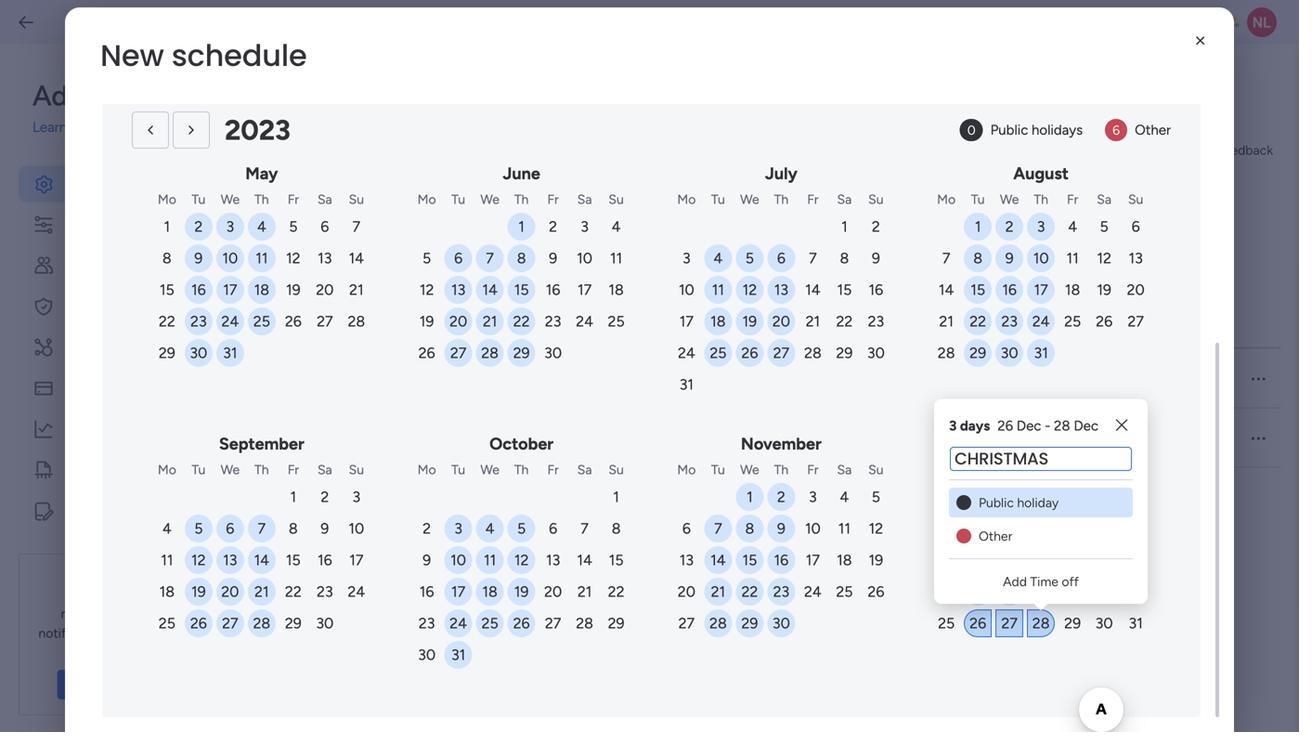 Task type: vqa. For each thing, say whether or not it's contained in the screenshot.


Task type: locate. For each thing, give the bounding box(es) containing it.
27
[[317, 313, 333, 330], [1128, 313, 1144, 330], [450, 344, 467, 362], [773, 344, 790, 362], [222, 615, 238, 632], [545, 615, 561, 632], [679, 615, 695, 632], [1002, 615, 1018, 632]]

th down july on the top right
[[774, 191, 789, 207]]

days for 3 days 26 dec - 28 dec
[[960, 418, 991, 434]]

days inside row
[[612, 314, 639, 330]]

work schedule up "work"
[[308, 138, 527, 180]]

0 horizontal spatial other
[[979, 528, 1013, 544]]

new schedule
[[100, 35, 307, 76]]

row
[[305, 297, 1281, 349], [308, 349, 1281, 408], [308, 408, 1281, 468]]

fr left create
[[288, 191, 299, 207]]

8 button
[[153, 244, 181, 272], [508, 244, 536, 272], [831, 244, 859, 272], [964, 244, 992, 272], [279, 515, 307, 543], [603, 515, 630, 543], [736, 515, 764, 543], [1059, 515, 1087, 543]]

add inside add a schedule button
[[349, 247, 377, 265]]

different
[[637, 193, 688, 209]]

fr down december
[[1067, 462, 1079, 478]]

th down august
[[1034, 191, 1049, 207]]

12 button
[[279, 244, 307, 272], [1091, 244, 1119, 272], [413, 276, 441, 304], [736, 276, 764, 304], [862, 515, 890, 543], [185, 546, 213, 574], [508, 546, 536, 574], [964, 546, 992, 574]]

sa inside sa button
[[739, 430, 754, 446]]

mo for december
[[938, 462, 956, 478]]

learn
[[33, 119, 67, 136], [804, 193, 836, 209], [66, 677, 98, 692]]

work
[[498, 89, 534, 108], [308, 138, 384, 180]]

add for add a schedule
[[349, 247, 377, 265]]

learn down the on
[[66, 677, 98, 692]]

2 vertical spatial to
[[1097, 371, 1109, 386]]

public
[[991, 122, 1029, 138], [979, 495, 1014, 510]]

0 horizontal spatial a
[[380, 247, 388, 265]]

tu for october
[[452, 462, 465, 478]]

1 vertical spatial a
[[1113, 371, 1119, 386]]

mo up customization
[[158, 191, 176, 207]]

21
[[349, 281, 364, 299], [483, 313, 497, 330], [806, 313, 820, 330], [940, 313, 954, 330], [255, 583, 269, 601], [578, 583, 592, 601], [711, 583, 726, 601], [1034, 583, 1049, 601]]

learn left the more
[[804, 193, 836, 209]]

0 horizontal spatial off
[[838, 314, 855, 330]]

mo for september
[[158, 462, 176, 478]]

we down october
[[481, 462, 500, 478]]

fr up sa button
[[713, 371, 724, 386]]

account link
[[381, 82, 479, 117]]

to right assigned
[[1097, 371, 1109, 386]]

4
[[257, 218, 266, 236], [612, 218, 621, 236], [1069, 218, 1078, 236], [714, 249, 723, 267], [840, 488, 849, 506], [162, 520, 172, 537], [486, 520, 495, 537], [942, 520, 951, 537]]

to right assigned on the top right of the page
[[989, 314, 1001, 330]]

5 button
[[279, 213, 307, 241], [1091, 213, 1119, 241], [413, 244, 441, 272], [736, 244, 764, 272], [862, 483, 890, 511], [185, 515, 213, 543], [508, 515, 536, 543], [964, 515, 992, 543]]

0 horizontal spatial to
[[621, 193, 634, 209]]

29 button
[[153, 339, 181, 367], [508, 339, 536, 367], [831, 339, 859, 367], [964, 339, 992, 367], [279, 609, 307, 637], [603, 609, 630, 637], [736, 609, 764, 637], [1059, 609, 1087, 637]]

api (setup and view your account api token) image
[[33, 336, 55, 359]]

days down who
[[960, 418, 991, 434]]

16
[[191, 281, 206, 299], [546, 281, 561, 299], [869, 281, 884, 299], [1003, 281, 1017, 299], [318, 551, 332, 569], [774, 551, 789, 569], [1097, 551, 1112, 569], [420, 583, 434, 601]]

1 horizontal spatial work
[[498, 89, 534, 108]]

beta
[[617, 91, 644, 107]]

holidays
[[1032, 122, 1083, 138]]

0 vertical spatial work
[[498, 89, 534, 108]]

administration
[[33, 79, 218, 112]]

learn more
[[66, 677, 131, 692]]

1 vertical spatial time
[[833, 430, 861, 446]]

sa for july
[[838, 191, 852, 207]]

schedule up schedules,
[[392, 138, 527, 180]]

th up sa button
[[684, 371, 698, 386]]

1 horizontal spatial a
[[1113, 371, 1119, 386]]

account
[[400, 89, 460, 108]]

we left including
[[481, 191, 500, 207]]

26
[[285, 313, 302, 330], [1096, 313, 1113, 330], [419, 344, 435, 362], [742, 344, 758, 362], [998, 418, 1014, 434], [868, 583, 885, 601], [190, 615, 207, 632], [513, 615, 530, 632], [970, 615, 987, 632]]

7
[[353, 218, 361, 236], [486, 249, 494, 267], [809, 249, 817, 267], [943, 249, 951, 267], [258, 520, 266, 537], [581, 520, 589, 537], [714, 520, 722, 537], [1038, 520, 1046, 537]]

mo down sa button
[[678, 462, 696, 478]]

dec left -
[[1017, 418, 1042, 434]]

a right assigned
[[1113, 371, 1119, 386]]

security button
[[19, 288, 234, 325]]

to right off, on the top left
[[621, 193, 634, 209]]

0 vertical spatial to
[[621, 193, 634, 209]]

0 vertical spatial more
[[70, 119, 103, 136]]

assigned
[[1042, 371, 1094, 386]]

0 horizontal spatial add
[[349, 247, 377, 265]]

th down november
[[774, 462, 789, 478]]

assigned to
[[932, 314, 1001, 330]]

more down slack
[[101, 677, 131, 692]]

0 vertical spatial work schedule
[[498, 89, 602, 108]]

add down and on the left of the page
[[349, 247, 377, 265]]

0 vertical spatial days
[[568, 193, 595, 209]]

other inside button
[[979, 528, 1013, 544]]

add down other button
[[1003, 574, 1027, 589]]

fr down august
[[1067, 191, 1079, 207]]

sa
[[318, 191, 332, 207], [578, 191, 592, 207], [838, 191, 852, 207], [1097, 191, 1112, 207], [739, 371, 754, 386], [739, 430, 754, 446], [318, 462, 332, 478], [578, 462, 592, 478], [838, 462, 852, 478], [1097, 462, 1112, 478]]

1 horizontal spatial days
[[612, 314, 639, 330]]

days left off, on the top left
[[568, 193, 595, 209]]

1 vertical spatial work schedule
[[308, 138, 527, 180]]

we down 2023 on the top
[[221, 191, 240, 207]]

1 horizontal spatial to
[[989, 314, 1001, 330]]

2 vertical spatial days
[[960, 418, 991, 434]]

1 vertical spatial public
[[979, 495, 1014, 510]]

locations.
[[745, 193, 801, 209]]

more down administration
[[70, 119, 103, 136]]

row group
[[308, 349, 1281, 468]]

mo down 3 days 26 dec - 28 dec
[[938, 462, 956, 478]]

schedules,
[[447, 193, 508, 209]]

schedule right assigned
[[1122, 371, 1175, 386]]

noah lott image
[[1248, 7, 1277, 37]]

sa for august
[[1097, 191, 1112, 207]]

new schedule dialog
[[0, 0, 1300, 732]]

fr for july
[[808, 191, 819, 207]]

sa for october
[[578, 462, 592, 478]]

25
[[253, 313, 270, 330], [608, 313, 625, 330], [1065, 313, 1082, 330], [710, 344, 727, 362], [836, 583, 853, 601], [159, 615, 175, 632], [482, 615, 499, 632], [938, 615, 955, 632]]

6
[[1113, 122, 1120, 138], [321, 218, 329, 236], [1132, 218, 1141, 236], [454, 249, 463, 267], [777, 249, 786, 267], [226, 520, 234, 537], [549, 520, 558, 537], [683, 520, 691, 537], [1006, 520, 1014, 537]]

fr left off, on the top left
[[548, 191, 559, 207]]

fr for may
[[288, 191, 299, 207]]

18 button
[[248, 276, 276, 304], [603, 276, 630, 304], [1059, 276, 1087, 304], [705, 307, 732, 335], [831, 546, 859, 574], [153, 578, 181, 606], [476, 578, 504, 606], [933, 578, 961, 606]]

mo down default button
[[418, 462, 436, 478]]

1 horizontal spatial add
[[1003, 574, 1027, 589]]

20
[[316, 281, 334, 299], [1127, 281, 1145, 299], [450, 313, 467, 330], [773, 313, 791, 330], [221, 583, 239, 601], [544, 583, 562, 601], [678, 583, 696, 601], [1001, 583, 1019, 601]]

9
[[194, 249, 203, 267], [549, 249, 558, 267], [872, 249, 881, 267], [1006, 249, 1014, 267], [321, 520, 329, 537], [777, 520, 786, 537], [1101, 520, 1109, 537], [423, 551, 431, 569]]

22
[[159, 313, 175, 330], [513, 313, 530, 330], [837, 313, 853, 330], [970, 313, 987, 330], [285, 583, 302, 601], [608, 583, 625, 601], [742, 583, 758, 601], [1065, 583, 1081, 601]]

mo for may
[[158, 191, 176, 207]]

16 button
[[185, 276, 213, 304], [539, 276, 567, 304], [862, 276, 890, 304], [996, 276, 1024, 304], [311, 546, 339, 574], [768, 546, 796, 574], [1091, 546, 1119, 574], [413, 578, 441, 606]]

11 button
[[248, 244, 276, 272], [603, 244, 630, 272], [1059, 244, 1087, 272], [705, 276, 732, 304], [831, 515, 859, 543], [153, 546, 181, 574], [476, 546, 504, 574], [933, 546, 961, 574]]

sa for november
[[838, 462, 852, 478]]

time inside add time off button
[[1031, 574, 1059, 589]]

public inside public holiday button
[[979, 495, 1014, 510]]

feedback
[[1219, 142, 1274, 158]]

row containing sa
[[308, 408, 1281, 468]]

is
[[1007, 371, 1016, 386]]

fr inside row
[[713, 371, 724, 386]]

dec right -
[[1074, 418, 1099, 434]]

th down december
[[1034, 462, 1049, 478]]

1 vertical spatial days
[[612, 314, 639, 330]]

public left holiday in the right bottom of the page
[[979, 495, 1014, 510]]

work down new schedule field
[[498, 89, 534, 108]]

public right 0
[[991, 122, 1029, 138]]

profile link
[[299, 82, 381, 117]]

0 vertical spatial learn
[[33, 119, 67, 136]]

0 vertical spatial public
[[991, 122, 1029, 138]]

25 button
[[248, 307, 276, 335], [603, 307, 630, 335], [1059, 307, 1087, 335], [705, 339, 732, 367], [831, 578, 859, 606], [153, 609, 181, 637], [476, 609, 504, 637], [933, 609, 961, 637]]

to
[[621, 193, 634, 209], [989, 314, 1001, 330], [1097, 371, 1109, 386]]

2 vertical spatial off
[[1062, 574, 1079, 589]]

anyone who is not assigned to a schedule
[[931, 371, 1175, 386]]

a down assign
[[380, 247, 388, 265]]

1 horizontal spatial dec
[[1074, 418, 1099, 434]]

mo for october
[[418, 462, 436, 478]]

row group inside grid
[[308, 349, 1281, 468]]

days inside new schedule document
[[960, 418, 991, 434]]

14 button
[[343, 244, 371, 272], [476, 276, 504, 304], [799, 276, 827, 304], [933, 276, 961, 304], [248, 546, 276, 574], [571, 546, 599, 574], [705, 546, 732, 574], [1028, 546, 1055, 574]]

a inside button
[[380, 247, 388, 265]]

1 vertical spatial work
[[308, 138, 384, 180]]

tu for september
[[192, 462, 206, 478]]

2 vertical spatial time
[[1031, 574, 1059, 589]]

0 vertical spatial add
[[349, 247, 377, 265]]

22 button
[[153, 307, 181, 335], [508, 307, 536, 335], [831, 307, 859, 335], [964, 307, 992, 335], [279, 578, 307, 606], [603, 578, 630, 606], [736, 578, 764, 606], [1059, 578, 1087, 606]]

1 vertical spatial other
[[979, 528, 1013, 544]]

close image
[[1192, 32, 1211, 50]]

who
[[979, 371, 1004, 386]]

1 vertical spatial off
[[865, 430, 882, 446]]

fr down september
[[288, 462, 299, 478]]

7 button
[[343, 213, 371, 241], [476, 244, 504, 272], [799, 244, 827, 272], [933, 244, 961, 272], [248, 515, 276, 543], [571, 515, 599, 543], [705, 515, 732, 543], [1028, 515, 1055, 543]]

add
[[349, 247, 377, 265], [1003, 574, 1027, 589]]

usage
[[70, 419, 117, 439]]

off for add
[[1062, 574, 1079, 589]]

11
[[256, 249, 268, 267], [610, 249, 623, 267], [1067, 249, 1079, 267], [712, 281, 725, 299], [839, 520, 851, 537], [161, 551, 173, 569], [484, 551, 496, 569], [941, 551, 953, 569]]

th down may
[[255, 191, 269, 207]]

fr right the locations. at the top of the page
[[808, 191, 819, 207]]

schedule up 2023 on the top
[[172, 35, 307, 76]]

2 vertical spatial learn
[[66, 677, 98, 692]]

customization button
[[19, 207, 234, 243]]

27 button
[[311, 307, 339, 335], [1122, 307, 1150, 335], [445, 339, 472, 367], [768, 339, 796, 367], [216, 609, 244, 637], [539, 609, 567, 637], [673, 609, 701, 637], [996, 609, 1024, 637]]

fr down october
[[548, 462, 559, 478]]

fr for august
[[1067, 191, 1079, 207]]

mo left or
[[678, 191, 696, 207]]

1 horizontal spatial other
[[1135, 122, 1172, 138]]

public for public holiday
[[979, 495, 1014, 510]]

time inside edit time off button
[[833, 430, 861, 446]]

directory
[[135, 501, 202, 521]]

mo up directory
[[158, 462, 176, 478]]

we down september
[[221, 462, 240, 478]]

august
[[1014, 164, 1069, 183]]

give feedback
[[1190, 142, 1274, 158]]

th
[[255, 191, 269, 207], [515, 191, 529, 207], [774, 191, 789, 207], [1034, 191, 1049, 207], [684, 371, 698, 386], [255, 462, 269, 478], [515, 462, 529, 478], [774, 462, 789, 478], [1034, 462, 1049, 478]]

content directory
[[70, 501, 202, 521]]

5
[[289, 218, 298, 236], [1100, 218, 1109, 236], [423, 249, 431, 267], [746, 249, 754, 267], [872, 488, 881, 506], [194, 520, 203, 537], [517, 520, 526, 537], [974, 520, 983, 537]]

other button
[[949, 521, 1133, 551]]

mo right the more
[[938, 191, 956, 207]]

1 button
[[153, 213, 181, 241], [508, 213, 536, 241], [831, 213, 859, 241], [964, 213, 992, 241], [279, 483, 307, 511], [603, 483, 630, 511], [736, 483, 764, 511], [1059, 483, 1087, 511]]

we down august
[[1000, 191, 1019, 207]]

your
[[98, 586, 124, 602]]

13 button
[[311, 244, 339, 272], [1122, 244, 1150, 272], [445, 276, 472, 304], [768, 276, 796, 304], [216, 546, 244, 574], [539, 546, 567, 574], [673, 546, 701, 574], [996, 546, 1024, 574]]

th for november
[[774, 462, 789, 478]]

content
[[70, 501, 131, 521]]

usage stats button
[[19, 411, 234, 447]]

0 vertical spatial time
[[807, 314, 835, 330]]

0 vertical spatial a
[[380, 247, 388, 265]]

th for july
[[774, 191, 789, 207]]

add inside add time off button
[[1003, 574, 1027, 589]]

th down september
[[255, 462, 269, 478]]

work schedule up june
[[498, 89, 602, 108]]

28
[[348, 313, 365, 330], [481, 344, 499, 362], [805, 344, 822, 362], [938, 344, 956, 362], [1054, 418, 1071, 434], [253, 615, 271, 632], [576, 615, 594, 632], [710, 615, 727, 632], [1033, 615, 1050, 632]]

th down october
[[515, 462, 529, 478]]

1 dec from the left
[[1017, 418, 1042, 434]]

work up and on the left of the page
[[308, 138, 384, 180]]

users button
[[19, 248, 234, 284]]

we for december
[[1000, 462, 1019, 478]]

we
[[221, 191, 240, 207], [481, 191, 500, 207], [741, 191, 760, 207], [1000, 191, 1019, 207], [221, 462, 240, 478], [481, 462, 500, 478], [741, 462, 760, 478], [1000, 462, 1019, 478]]

we for may
[[221, 191, 240, 207]]

new schedule document
[[65, 0, 1235, 732]]

tu for december
[[971, 462, 985, 478]]

26 button
[[279, 307, 307, 335], [1091, 307, 1119, 335], [413, 339, 441, 367], [736, 339, 764, 367], [862, 578, 890, 606], [185, 609, 213, 637], [508, 609, 536, 637], [964, 609, 992, 637]]

public holiday
[[979, 495, 1059, 510]]

days right working
[[612, 314, 639, 330]]

add for add time off
[[1003, 574, 1027, 589]]

15 button
[[153, 276, 181, 304], [508, 276, 536, 304], [831, 276, 859, 304], [964, 276, 992, 304], [279, 546, 307, 574], [603, 546, 630, 574], [736, 546, 764, 574], [1059, 546, 1087, 574]]

schedule down "work"
[[392, 247, 451, 265]]

tu for july
[[712, 191, 725, 207]]

row group containing default
[[308, 349, 1281, 468]]

0 vertical spatial off
[[838, 314, 855, 330]]

1 vertical spatial more
[[101, 677, 131, 692]]

0 horizontal spatial dec
[[1017, 418, 1042, 434]]

time for edit
[[833, 430, 861, 446]]

give
[[1190, 142, 1216, 158]]

6 button
[[311, 213, 339, 241], [1122, 213, 1150, 241], [445, 244, 472, 272], [768, 244, 796, 272], [216, 515, 244, 543], [539, 515, 567, 543], [673, 515, 701, 543], [996, 515, 1024, 543]]

june
[[503, 164, 540, 183]]

th down june
[[515, 191, 529, 207]]

1 vertical spatial add
[[1003, 574, 1027, 589]]

grid
[[305, 297, 1281, 732]]

dapulse x slim image
[[160, 562, 170, 579]]

learn down administration
[[33, 119, 67, 136]]

we down november
[[741, 462, 760, 478]]

mo right assign
[[418, 191, 436, 207]]

fr for december
[[1067, 462, 1079, 478]]

14
[[349, 249, 364, 267], [482, 281, 498, 299], [806, 281, 821, 299], [939, 281, 954, 299], [254, 551, 270, 569], [577, 551, 593, 569], [711, 551, 726, 569], [1034, 551, 1049, 569]]

fr
[[288, 191, 299, 207], [548, 191, 559, 207], [808, 191, 819, 207], [1067, 191, 1079, 207], [713, 371, 724, 386], [288, 462, 299, 478], [548, 462, 559, 478], [808, 462, 819, 478], [1067, 462, 1079, 478]]

add a schedule
[[349, 247, 451, 265]]

2 horizontal spatial days
[[960, 418, 991, 434]]

1 horizontal spatial off
[[865, 430, 882, 446]]

th for october
[[515, 462, 529, 478]]

fr for november
[[808, 462, 819, 478]]

2 horizontal spatial off
[[1062, 574, 1079, 589]]

we right teams
[[741, 191, 760, 207]]

off inside new schedule document
[[1062, 574, 1079, 589]]

we up public holiday
[[1000, 462, 1019, 478]]

23 button
[[185, 307, 213, 335], [539, 307, 567, 335], [862, 307, 890, 335], [996, 307, 1024, 335], [311, 578, 339, 606], [768, 578, 796, 606], [413, 609, 441, 637]]

schedule inside row
[[1122, 371, 1175, 386]]

17 button
[[216, 276, 244, 304], [571, 276, 599, 304], [1028, 276, 1055, 304], [673, 307, 701, 335], [343, 546, 371, 574], [799, 546, 827, 574], [1122, 546, 1150, 574], [445, 578, 472, 606]]

fr down edit
[[808, 462, 819, 478]]



Task type: describe. For each thing, give the bounding box(es) containing it.
billing button
[[19, 370, 234, 406]]

a inside row
[[1113, 371, 1119, 386]]

sa for september
[[318, 462, 332, 478]]

2 dec from the left
[[1074, 418, 1099, 434]]

profile
[[318, 89, 363, 108]]

add time off
[[1003, 574, 1079, 589]]

th for august
[[1034, 191, 1049, 207]]

tu for november
[[712, 462, 725, 478]]

not
[[1019, 371, 1039, 386]]

working days
[[561, 314, 639, 330]]

edit time off button
[[807, 428, 931, 448]]

sa for may
[[318, 191, 332, 207]]

add a schedule button
[[308, 237, 466, 275]]

time for add
[[1031, 574, 1059, 589]]

sa for june
[[578, 191, 592, 207]]

assigned
[[932, 314, 986, 330]]

content directory button
[[19, 493, 234, 529]]

0 horizontal spatial work
[[308, 138, 384, 180]]

assign
[[376, 193, 412, 209]]

we for september
[[221, 462, 240, 478]]

1 vertical spatial to
[[989, 314, 1001, 330]]

we for november
[[741, 462, 760, 478]]

default
[[443, 371, 486, 386]]

off for edit
[[865, 430, 882, 446]]

su for october
[[609, 462, 624, 478]]

off,
[[598, 193, 618, 209]]

usage stats
[[70, 419, 157, 439]]

general
[[70, 174, 127, 194]]

New schedule field
[[96, 31, 850, 81]]

learn inside administration learn more
[[33, 119, 67, 136]]

holiday
[[1018, 495, 1059, 510]]

on
[[74, 645, 89, 660]]

we for july
[[741, 191, 760, 207]]

tidy
[[70, 460, 101, 480]]

mo for november
[[678, 462, 696, 478]]

fr for september
[[288, 462, 299, 478]]

th for december
[[1034, 462, 1049, 478]]

schedule inside field
[[172, 35, 307, 76]]

3 days 26 dec - 28 dec
[[949, 418, 1099, 434]]

-
[[1045, 418, 1051, 434]]

grid containing schedule
[[305, 297, 1281, 732]]

we for june
[[481, 191, 500, 207]]

may
[[246, 164, 278, 183]]

days for working days
[[612, 314, 639, 330]]

learn more button
[[57, 670, 140, 700]]

notifications
[[38, 625, 111, 641]]

monday.com
[[61, 606, 136, 621]]

more inside administration learn more
[[70, 119, 103, 136]]

schedule
[[329, 314, 383, 330]]

su for december
[[1129, 462, 1144, 478]]

learn inside button
[[66, 677, 98, 692]]

mo for june
[[418, 191, 436, 207]]

customization
[[70, 215, 178, 235]]

new
[[100, 35, 164, 76]]

default button
[[308, 353, 558, 405]]

th for june
[[515, 191, 529, 207]]

mo for august
[[938, 191, 956, 207]]

tidy up button
[[19, 452, 234, 488]]

su for november
[[869, 462, 884, 478]]

work
[[416, 193, 444, 209]]

0
[[968, 122, 976, 138]]

up
[[105, 460, 126, 480]]

th for september
[[255, 462, 269, 478]]

directly
[[115, 625, 158, 641]]

get your monday.com notifications directly on slack
[[38, 586, 158, 660]]

th inside row
[[684, 371, 698, 386]]

su for june
[[609, 191, 624, 207]]

slack
[[92, 645, 123, 660]]

edit
[[807, 430, 830, 446]]

create
[[308, 193, 348, 209]]

tu for august
[[971, 191, 985, 207]]

december
[[1002, 434, 1081, 454]]

mo for july
[[678, 191, 696, 207]]

public for public holidays
[[991, 122, 1029, 138]]

more
[[839, 193, 869, 209]]

sa for december
[[1097, 462, 1112, 478]]

row containing schedule
[[305, 297, 1281, 349]]

schedule inside button
[[392, 247, 451, 265]]

october
[[490, 434, 554, 454]]

edit time off
[[807, 430, 882, 446]]

teams
[[691, 193, 727, 209]]

2 horizontal spatial to
[[1097, 371, 1109, 386]]

row containing default
[[308, 349, 1281, 408]]

su for august
[[1129, 191, 1144, 207]]

learn more link
[[33, 117, 234, 138]]

get
[[73, 586, 95, 602]]

security
[[70, 296, 131, 316]]

more inside learn more button
[[101, 677, 131, 692]]

2023
[[225, 113, 291, 147]]

0 vertical spatial other
[[1135, 122, 1172, 138]]

learn more link
[[804, 193, 869, 209]]

1 vertical spatial learn
[[804, 193, 836, 209]]

su for september
[[349, 462, 364, 478]]

public holidays
[[991, 122, 1083, 138]]

administration learn more
[[33, 79, 218, 136]]

fr for october
[[548, 462, 559, 478]]

0 horizontal spatial days
[[568, 193, 595, 209]]

we for october
[[481, 462, 500, 478]]

add time off button
[[949, 567, 1133, 596]]

we for august
[[1000, 191, 1019, 207]]

th for may
[[255, 191, 269, 207]]

stats
[[121, 419, 157, 439]]

billing
[[70, 378, 113, 398]]

tu for may
[[192, 191, 206, 207]]

sa button
[[558, 428, 807, 448]]

Time off name field
[[950, 447, 1132, 471]]

or
[[730, 193, 742, 209]]

create and assign work schedules, including days off, to different teams or locations. learn more
[[308, 193, 869, 209]]

schedule left beta
[[538, 89, 602, 108]]

anyone
[[931, 371, 976, 386]]

november
[[741, 434, 822, 454]]

including
[[512, 193, 565, 209]]

public holiday button
[[949, 488, 1133, 517]]

su for may
[[349, 191, 364, 207]]

and
[[351, 193, 373, 209]]

su for july
[[869, 191, 884, 207]]

fr for june
[[548, 191, 559, 207]]

tu for june
[[452, 191, 465, 207]]

july
[[765, 164, 798, 183]]

september
[[219, 434, 305, 454]]

give feedback button
[[1156, 135, 1281, 165]]

working
[[561, 314, 609, 330]]

general button
[[19, 166, 234, 202]]

back to workspace image
[[17, 13, 35, 32]]

time off
[[807, 314, 855, 330]]

users
[[70, 255, 112, 275]]

tidy up
[[70, 460, 126, 480]]



